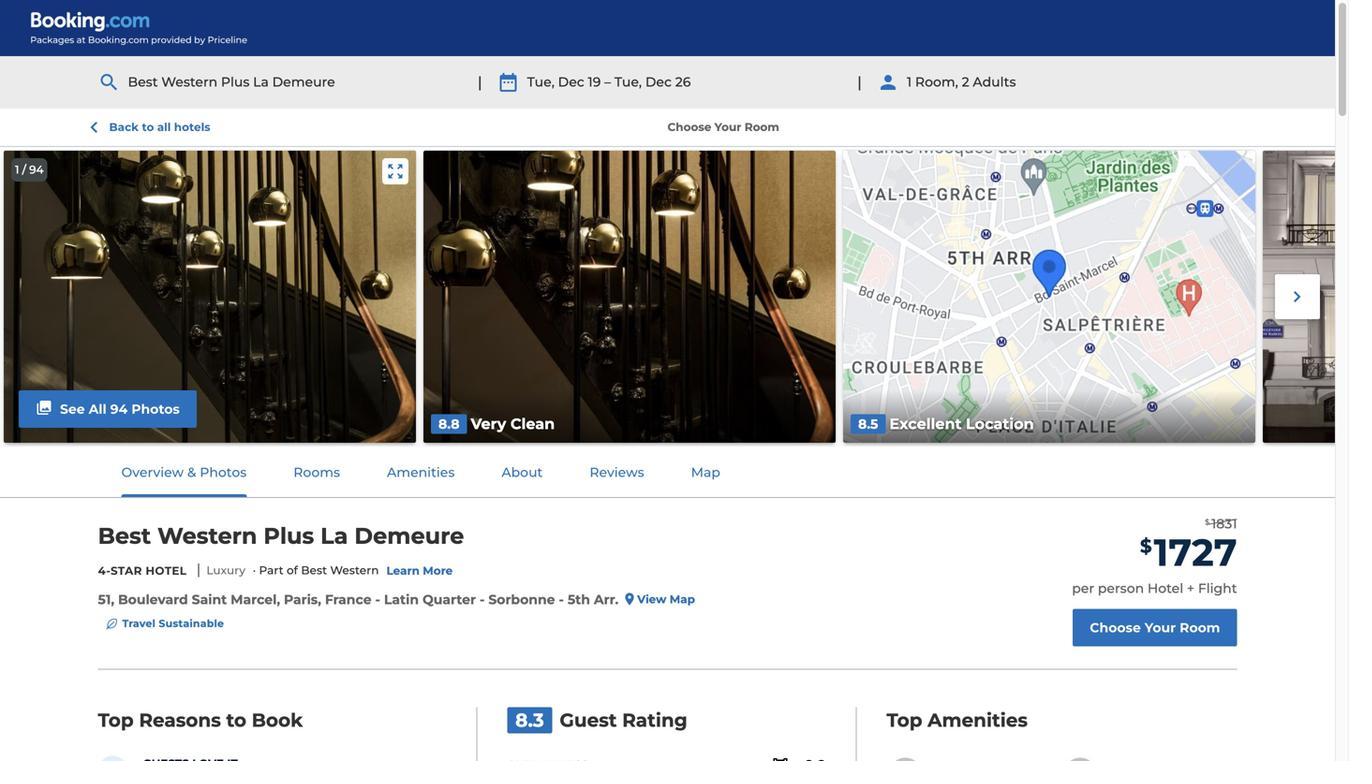 Task type: describe. For each thing, give the bounding box(es) containing it.
rating
[[622, 709, 688, 732]]

1 horizontal spatial demeure
[[354, 523, 464, 550]]

guest rating
[[560, 709, 688, 732]]

8.8
[[439, 417, 460, 432]]

94 for /
[[29, 163, 44, 177]]

0 horizontal spatial room
[[745, 121, 780, 134]]

rooms
[[294, 465, 340, 481]]

&
[[187, 465, 196, 481]]

guest
[[560, 709, 617, 732]]

on site image
[[1263, 151, 1349, 443]]

room,
[[915, 74, 958, 90]]

travel sustainable
[[122, 618, 224, 631]]

0 vertical spatial best western plus la demeure
[[128, 74, 335, 90]]

hotel inside the $ 1831 $ 1727 per person hotel + flight
[[1148, 581, 1184, 597]]

view map button
[[619, 592, 695, 608]]

learn more button
[[386, 563, 453, 579]]

1 vertical spatial best western plus la demeure
[[98, 523, 464, 550]]

about button
[[479, 448, 565, 498]]

top for top reasons to book
[[98, 709, 134, 732]]

0 vertical spatial map
[[691, 465, 721, 481]]

map button
[[669, 448, 743, 498]]

western inside luxury · part of best western learn more
[[330, 564, 379, 578]]

luxury · part of best western learn more
[[206, 564, 453, 578]]

26
[[675, 74, 691, 90]]

hotels
[[174, 120, 210, 134]]

book
[[252, 709, 303, 732]]

1 dec from the left
[[558, 74, 585, 90]]

·
[[253, 564, 256, 578]]

0 vertical spatial hotel
[[146, 564, 187, 578]]

overview & photos
[[121, 465, 247, 481]]

best inside luxury · part of best western learn more
[[301, 564, 327, 578]]

see all 94 photos
[[60, 402, 180, 417]]

per
[[1072, 581, 1095, 597]]

94 for all
[[110, 402, 128, 417]]

0 vertical spatial western
[[161, 74, 218, 90]]

0 vertical spatial best
[[128, 74, 158, 90]]

view map
[[637, 593, 695, 607]]

overview
[[121, 465, 184, 481]]

part
[[259, 564, 284, 578]]

0 vertical spatial demeure
[[272, 74, 335, 90]]

0 vertical spatial your
[[715, 121, 742, 134]]

back
[[109, 120, 139, 134]]

1 / 94
[[15, 163, 44, 177]]

to inside button
[[142, 120, 154, 134]]

0 horizontal spatial plus
[[221, 74, 250, 90]]

back to all hotels
[[109, 120, 210, 134]]

4-star hotel
[[98, 564, 187, 578]]

choose inside button
[[1090, 620, 1141, 636]]

1 for 1 / 94
[[15, 163, 19, 177]]

flight
[[1198, 581, 1237, 597]]

choose your room button
[[1073, 610, 1237, 647]]

1 horizontal spatial to
[[226, 709, 246, 732]]

amenities button
[[365, 448, 477, 498]]

more
[[423, 564, 453, 578]]

person
[[1098, 581, 1144, 597]]

1 room, 2 adults
[[907, 74, 1016, 90]]

star
[[111, 564, 142, 578]]

2 dec from the left
[[646, 74, 672, 90]]

1 / 94 button
[[4, 151, 416, 443]]

very clean
[[471, 415, 555, 433]]

–
[[604, 74, 611, 90]]



Task type: vqa. For each thing, say whether or not it's contained in the screenshot.
See
yes



Task type: locate. For each thing, give the bounding box(es) containing it.
2 tue, from the left
[[615, 74, 642, 90]]

1 horizontal spatial photos
[[200, 465, 247, 481]]

tue, dec 19 – tue, dec 26
[[527, 74, 691, 90]]

1 horizontal spatial |
[[858, 73, 862, 91]]

choose your room inside button
[[1090, 620, 1221, 636]]

2
[[962, 74, 970, 90]]

choose down '26'
[[668, 121, 711, 134]]

1 vertical spatial demeure
[[354, 523, 464, 550]]

your
[[715, 121, 742, 134], [1145, 620, 1176, 636]]

map right view
[[670, 593, 695, 607]]

excellent location
[[890, 415, 1034, 433]]

view
[[637, 593, 667, 607]]

1 vertical spatial map
[[670, 593, 695, 607]]

1 vertical spatial amenities
[[928, 709, 1028, 732]]

very
[[471, 415, 506, 433]]

0 vertical spatial choose
[[668, 121, 711, 134]]

0 vertical spatial to
[[142, 120, 154, 134]]

1 horizontal spatial choose your room
[[1090, 620, 1221, 636]]

$ 1831 $ 1727 per person hotel + flight
[[1072, 516, 1237, 597]]

choose down person
[[1090, 620, 1141, 636]]

1 vertical spatial photos
[[200, 465, 247, 481]]

| for tue, dec 19 – tue, dec 26
[[478, 73, 482, 91]]

$
[[1205, 518, 1210, 527], [1140, 535, 1152, 558]]

dec left 19
[[558, 74, 585, 90]]

0 horizontal spatial hotel
[[146, 564, 187, 578]]

1 horizontal spatial choose
[[1090, 620, 1141, 636]]

$ up person
[[1140, 535, 1152, 558]]

1 horizontal spatial room
[[1180, 620, 1221, 636]]

0 vertical spatial la
[[253, 74, 269, 90]]

tue,
[[527, 74, 555, 90], [615, 74, 642, 90]]

photos right 'all'
[[131, 402, 180, 417]]

19
[[588, 74, 601, 90]]

western left learn
[[330, 564, 379, 578]]

1 horizontal spatial your
[[1145, 620, 1176, 636]]

1 horizontal spatial plus
[[264, 523, 314, 550]]

choose your room down person
[[1090, 620, 1221, 636]]

1 horizontal spatial amenities
[[928, 709, 1028, 732]]

94
[[29, 163, 44, 177], [110, 402, 128, 417]]

$ left 1831
[[1205, 518, 1210, 527]]

western up luxury
[[157, 523, 257, 550]]

dec left '26'
[[646, 74, 672, 90]]

0 horizontal spatial to
[[142, 120, 154, 134]]

hotel right star
[[146, 564, 187, 578]]

1 vertical spatial room
[[1180, 620, 1221, 636]]

0 horizontal spatial $
[[1140, 535, 1152, 558]]

1 vertical spatial best
[[98, 523, 151, 550]]

rooms button
[[271, 448, 363, 498]]

0 horizontal spatial choose
[[668, 121, 711, 134]]

top for top amenities
[[887, 709, 923, 732]]

top reasons to book
[[98, 709, 303, 732]]

dec
[[558, 74, 585, 90], [646, 74, 672, 90]]

sustainable
[[159, 618, 224, 631]]

1 horizontal spatial 1
[[907, 74, 912, 90]]

1
[[907, 74, 912, 90], [15, 163, 19, 177]]

1 horizontal spatial $
[[1205, 518, 1210, 527]]

+
[[1187, 581, 1195, 597]]

1727
[[1154, 530, 1237, 576]]

best western plus la demeure up hotels
[[128, 74, 335, 90]]

0 horizontal spatial demeure
[[272, 74, 335, 90]]

back to all hotels button
[[83, 116, 210, 139]]

property building image
[[4, 151, 416, 443]]

luxury
[[206, 564, 245, 578]]

0 vertical spatial room
[[745, 121, 780, 134]]

hotel
[[146, 564, 187, 578], [1148, 581, 1184, 597]]

top amenities
[[887, 709, 1028, 732]]

best western plus la demeure
[[128, 74, 335, 90], [98, 523, 464, 550]]

0 horizontal spatial 1
[[15, 163, 19, 177]]

1 vertical spatial choose
[[1090, 620, 1141, 636]]

1 vertical spatial 94
[[110, 402, 128, 417]]

1 for 1 room, 2 adults
[[907, 74, 912, 90]]

0 horizontal spatial 94
[[29, 163, 44, 177]]

reviews button
[[567, 448, 667, 498]]

map
[[691, 465, 721, 481], [670, 593, 695, 607]]

best western plus la demeure up part
[[98, 523, 464, 550]]

photos right &
[[200, 465, 247, 481]]

0 horizontal spatial |
[[478, 73, 482, 91]]

excellent
[[890, 415, 962, 433]]

about
[[502, 465, 543, 481]]

travel
[[122, 618, 156, 631]]

1 vertical spatial la
[[321, 523, 348, 550]]

to left the book
[[226, 709, 246, 732]]

best up back to all hotels button at left
[[128, 74, 158, 90]]

see all 94 photos button
[[19, 391, 197, 428]]

map right the reviews button
[[691, 465, 721, 481]]

1 vertical spatial choose your room
[[1090, 620, 1221, 636]]

top
[[98, 709, 134, 732], [887, 709, 923, 732]]

1 horizontal spatial top
[[887, 709, 923, 732]]

0 horizontal spatial top
[[98, 709, 134, 732]]

1 horizontal spatial tue,
[[615, 74, 642, 90]]

0 vertical spatial $
[[1205, 518, 1210, 527]]

booking.com packages image
[[30, 11, 249, 45]]

tue, right –
[[615, 74, 642, 90]]

1 horizontal spatial dec
[[646, 74, 672, 90]]

0 horizontal spatial tue,
[[527, 74, 555, 90]]

1 vertical spatial 1
[[15, 163, 19, 177]]

la
[[253, 74, 269, 90], [321, 523, 348, 550]]

adults
[[973, 74, 1016, 90]]

1 vertical spatial western
[[157, 523, 257, 550]]

0 vertical spatial 94
[[29, 163, 44, 177]]

choose your room
[[668, 121, 780, 134], [1090, 620, 1221, 636]]

0 horizontal spatial choose your room
[[668, 121, 780, 134]]

1 tue, from the left
[[527, 74, 555, 90]]

1 top from the left
[[98, 709, 134, 732]]

0 horizontal spatial la
[[253, 74, 269, 90]]

learn
[[386, 564, 420, 578]]

all
[[89, 402, 107, 417]]

0 horizontal spatial photos
[[131, 402, 180, 417]]

clean
[[511, 415, 555, 433]]

1 vertical spatial $
[[1140, 535, 1152, 558]]

1 | from the left
[[478, 73, 482, 91]]

amenities
[[387, 465, 455, 481], [928, 709, 1028, 732]]

1 horizontal spatial hotel
[[1148, 581, 1184, 597]]

1 vertical spatial plus
[[264, 523, 314, 550]]

tab list containing overview & photos
[[98, 447, 744, 498]]

0 horizontal spatial your
[[715, 121, 742, 134]]

tue, left 19
[[527, 74, 555, 90]]

amenities inside button
[[387, 465, 455, 481]]

2 | from the left
[[858, 73, 862, 91]]

your inside button
[[1145, 620, 1176, 636]]

1 vertical spatial to
[[226, 709, 246, 732]]

room inside button
[[1180, 620, 1221, 636]]

0 horizontal spatial amenities
[[387, 465, 455, 481]]

1 vertical spatial your
[[1145, 620, 1176, 636]]

/
[[22, 163, 26, 177]]

0 vertical spatial plus
[[221, 74, 250, 90]]

1831
[[1212, 516, 1237, 532]]

to
[[142, 120, 154, 134], [226, 709, 246, 732]]

0 vertical spatial 1
[[907, 74, 912, 90]]

western
[[161, 74, 218, 90], [157, 523, 257, 550], [330, 564, 379, 578]]

choose your room down '26'
[[668, 121, 780, 134]]

0 vertical spatial photos
[[131, 402, 180, 417]]

2 vertical spatial best
[[301, 564, 327, 578]]

|
[[478, 73, 482, 91], [858, 73, 862, 91]]

plus
[[221, 74, 250, 90], [264, 523, 314, 550]]

1 inside 1 / 94 button
[[15, 163, 19, 177]]

best right of
[[301, 564, 327, 578]]

reviews
[[590, 465, 644, 481]]

choose
[[668, 121, 711, 134], [1090, 620, 1141, 636]]

see
[[60, 402, 85, 417]]

1 horizontal spatial 94
[[110, 402, 128, 417]]

4-
[[98, 564, 111, 578]]

room
[[745, 121, 780, 134], [1180, 620, 1221, 636]]

reasons
[[139, 709, 221, 732]]

of
[[287, 564, 298, 578]]

location
[[966, 415, 1034, 433]]

| for 1 room, 2 adults
[[858, 73, 862, 91]]

to left all
[[142, 120, 154, 134]]

hotel left +
[[1148, 581, 1184, 597]]

94 right /
[[29, 163, 44, 177]]

0 vertical spatial choose your room
[[668, 121, 780, 134]]

western up hotels
[[161, 74, 218, 90]]

8.5
[[858, 417, 878, 432]]

0 vertical spatial amenities
[[387, 465, 455, 481]]

2 vertical spatial western
[[330, 564, 379, 578]]

best
[[128, 74, 158, 90], [98, 523, 151, 550], [301, 564, 327, 578]]

overview & photos button
[[99, 448, 269, 498]]

1 vertical spatial hotel
[[1148, 581, 1184, 597]]

0 horizontal spatial dec
[[558, 74, 585, 90]]

demeure
[[272, 74, 335, 90], [354, 523, 464, 550]]

all
[[157, 120, 171, 134]]

photos
[[131, 402, 180, 417], [200, 465, 247, 481]]

1 left /
[[15, 163, 19, 177]]

8.3
[[515, 709, 544, 732]]

best up star
[[98, 523, 151, 550]]

tab list
[[98, 447, 744, 498]]

94 right 'all'
[[110, 402, 128, 417]]

2 top from the left
[[887, 709, 923, 732]]

1 horizontal spatial la
[[321, 523, 348, 550]]

1 left room,
[[907, 74, 912, 90]]



